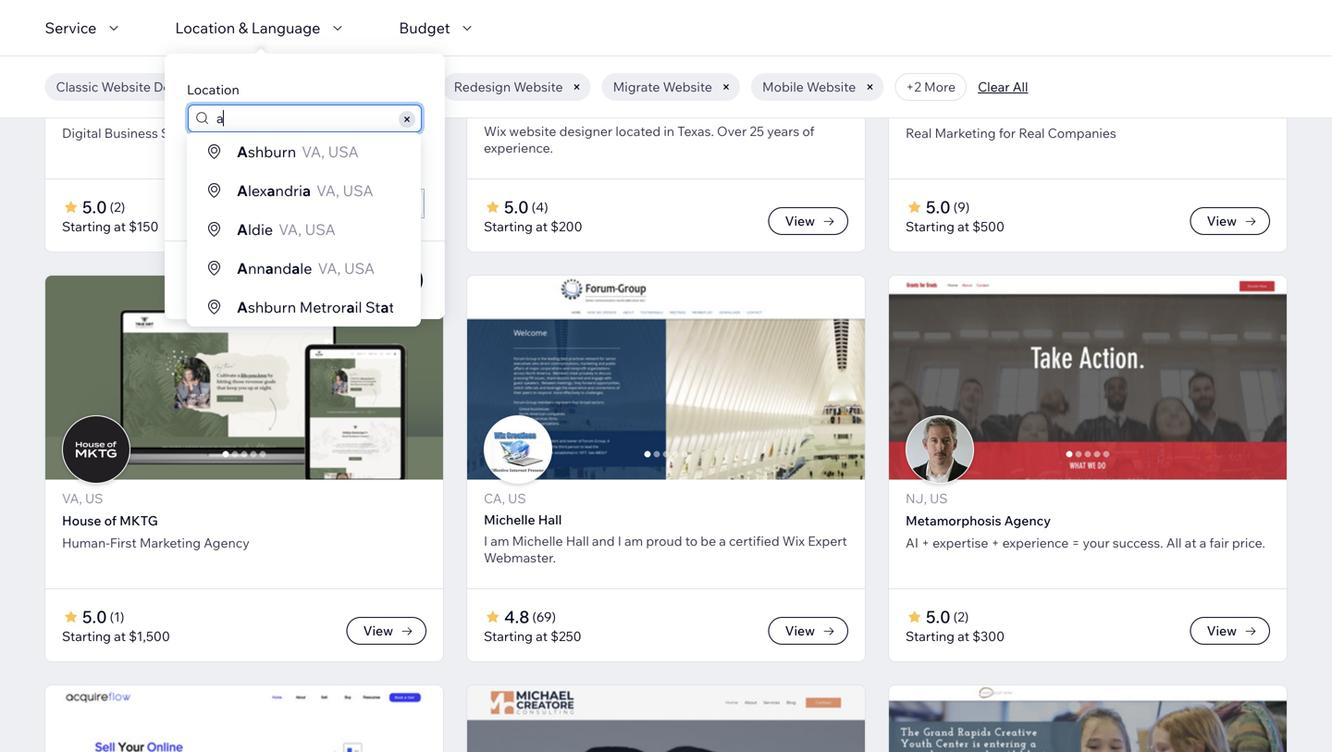 Task type: describe. For each thing, give the bounding box(es) containing it.
st
[[366, 298, 381, 317]]

📃consulting image
[[467, 686, 865, 753]]

usa up 'language'
[[328, 143, 359, 161]]

) for $1,500
[[120, 609, 124, 625]]

and
[[592, 533, 615, 549]]

( for $1,500
[[110, 609, 114, 625]]

webmaster.
[[484, 550, 556, 566]]

2 + from the left
[[992, 535, 1000, 551]]

nj,
[[906, 491, 927, 507]]

9
[[958, 199, 966, 215]]

=
[[1072, 535, 1080, 551]]

fair
[[1210, 535, 1230, 551]]

to
[[686, 533, 698, 549]]

years
[[768, 123, 800, 139]]

nj, us
[[906, 491, 948, 507]]

classic website design
[[56, 79, 196, 95]]

wix inside i am michelle hall and i am proud to be a certified wix expert webmaster.
[[783, 533, 805, 549]]

unspoken image
[[890, 0, 1288, 70]]

starting at $150
[[62, 218, 159, 235]]

69
[[537, 609, 552, 625]]

5.0 ( 4 )
[[504, 197, 549, 218]]

digital business solutions
[[62, 125, 218, 141]]

va, us
[[62, 491, 103, 507]]

va, inside "house of mktg" element
[[62, 491, 82, 507]]

all inside filter by group
[[1013, 79, 1029, 95]]

+2
[[907, 79, 922, 95]]

2 am from the left
[[625, 533, 643, 549]]

forum group image
[[467, 276, 865, 480]]

service
[[45, 19, 97, 37]]

ai + expertise + experience = your success. all at a fair price.
[[906, 535, 1266, 551]]

view for 5.0 ( 1 )
[[363, 623, 393, 639]]

budget
[[399, 19, 450, 37]]

clear inside filter by group
[[978, 79, 1010, 95]]

5.0 ( 2 ) for $300
[[927, 607, 969, 628]]

5.0 ( 1 )
[[82, 607, 124, 628]]

human-
[[62, 535, 110, 551]]

migrate
[[613, 79, 660, 95]]

view for 5.0 ( 9 )
[[1208, 213, 1238, 229]]

ca,
[[484, 491, 505, 507]]

va, right le
[[318, 259, 341, 278]]

metamorphosis agency
[[906, 513, 1051, 529]]

all inside metamorphosis agency element
[[1167, 535, 1182, 551]]

website for migrate
[[663, 79, 713, 95]]

nexontek element
[[44, 0, 444, 253]]

us for 5.0 ( 2 )
[[930, 491, 948, 507]]

a lex a ndri a va, usa
[[237, 181, 374, 200]]

) for $150
[[121, 199, 125, 215]]

solutions
[[161, 125, 218, 141]]

1
[[114, 609, 120, 625]]

clear all button inside filter by group
[[978, 79, 1029, 95]]

us for 4.8 ( 69 )
[[508, 491, 526, 507]]

starting for starting at $300
[[906, 628, 955, 645]]

1 vertical spatial marketing
[[935, 125, 996, 141]]

starting at $500
[[906, 218, 1005, 235]]

$1,500
[[129, 628, 170, 645]]

mobile
[[763, 79, 804, 95]]

website
[[509, 123, 557, 139]]

michelle hall element
[[69, 275, 1333, 663]]

$500
[[973, 218, 1005, 235]]

acquireflow image
[[45, 686, 443, 753]]

metror
[[300, 298, 347, 317]]

) for $300
[[965, 609, 969, 625]]

a for ldie
[[237, 220, 248, 239]]

nc, us
[[906, 81, 949, 97]]

view link for 5.0 ( 9 )
[[1191, 207, 1271, 235]]

$250
[[551, 628, 582, 645]]

agave marketing element
[[491, 0, 1333, 253]]

michael
[[541, 102, 589, 118]]

redesign
[[454, 79, 511, 95]]

shburn for metror
[[248, 298, 296, 317]]

digital
[[62, 125, 101, 141]]

p
[[464, 298, 474, 317]]

0 vertical spatial marketing
[[947, 103, 1010, 119]]

usa down select languages field
[[305, 220, 336, 239]]

ldie
[[248, 220, 273, 239]]

budget button
[[399, 17, 478, 39]]

5.0 ( 9 )
[[927, 197, 970, 218]]

$200
[[551, 218, 583, 235]]

starting for starting at $200
[[484, 218, 533, 235]]

london, gb
[[62, 81, 133, 97]]

1 vertical spatial clear all
[[187, 271, 244, 290]]

of inside shannon michael consulting wix website designer located in texas. over 25 years of experience.
[[803, 123, 815, 139]]

view for 4.8 ( 69 )
[[785, 623, 815, 639]]

language
[[251, 19, 321, 37]]

starting at $200
[[484, 218, 583, 235]]

in
[[664, 123, 675, 139]]

a for shburn
[[237, 143, 248, 161]]

shburn for va,
[[248, 143, 296, 161]]

for
[[999, 125, 1016, 141]]

va, up 'language'
[[302, 143, 325, 161]]

list box containing a
[[187, 132, 578, 327]]

starting at $250
[[484, 628, 582, 645]]

metamorphosis agency image
[[907, 417, 974, 483]]

1 i from the left
[[484, 533, 488, 549]]

4.8
[[504, 607, 530, 628]]

agave marketing image
[[907, 6, 974, 73]]

mobile website
[[763, 79, 857, 95]]

a shburn metror a il st a tion south p
[[237, 298, 474, 317]]

communication
[[187, 167, 283, 183]]

metamorphosis agency element
[[491, 275, 1333, 663]]

tx,
[[484, 81, 504, 97]]

companies
[[1048, 125, 1117, 141]]

2 for $150
[[114, 199, 121, 215]]

london,
[[62, 81, 111, 97]]

consulting
[[592, 102, 659, 118]]

0 horizontal spatial clear all button
[[187, 269, 244, 292]]

) for $250
[[552, 609, 556, 625]]

house of mktg image
[[63, 417, 130, 483]]

us for 5.0 ( 9 )
[[931, 81, 949, 97]]

be
[[701, 533, 717, 549]]

0 horizontal spatial hall
[[539, 512, 562, 528]]

over
[[717, 123, 747, 139]]

texas.
[[678, 123, 714, 139]]

human-first marketing agency
[[62, 535, 250, 551]]

va, right ldie
[[279, 220, 302, 239]]

ca, us
[[484, 491, 526, 507]]

service button
[[45, 17, 124, 39]]

agave
[[906, 103, 945, 119]]

location for location
[[187, 81, 239, 98]]

tion
[[389, 298, 416, 317]]

view link for 5.0 ( 2 )
[[1191, 617, 1271, 645]]

nexontek
[[62, 103, 120, 119]]

a for lex
[[237, 181, 248, 200]]

starting for starting at $250
[[484, 628, 533, 645]]

us for 5.0 ( 1 )
[[85, 491, 103, 507]]

le
[[300, 259, 312, 278]]

house
[[62, 513, 101, 529]]

certified
[[729, 533, 780, 549]]

nc,
[[906, 81, 928, 97]]

1 am from the left
[[491, 533, 510, 549]]

1 horizontal spatial agency
[[1005, 513, 1051, 529]]

view for 5.0 ( 2 )
[[1208, 623, 1238, 639]]

( for $500
[[954, 199, 958, 215]]

shannon michael consulting image
[[485, 6, 552, 73]]

at for starting at $200
[[536, 218, 548, 235]]

2 real from the left
[[1019, 125, 1045, 141]]

price.
[[1233, 535, 1266, 551]]

nn
[[248, 259, 265, 278]]

usa up 'il'
[[344, 259, 375, 278]]

success.
[[1113, 535, 1164, 551]]

south
[[419, 298, 461, 317]]

5.0 for starting at $200
[[504, 197, 529, 218]]

5.0 for starting at $150
[[82, 197, 107, 218]]



Task type: locate. For each thing, give the bounding box(es) containing it.
starting down the '5.0 ( 9 )'
[[906, 218, 955, 235]]

house of mktg element
[[44, 275, 444, 663]]

0 horizontal spatial real
[[906, 125, 932, 141]]

2 inside metamorphosis agency element
[[958, 609, 965, 625]]

a up the nn at the left top of the page
[[237, 220, 248, 239]]

at inside "house of mktg" element
[[114, 628, 126, 645]]

0 horizontal spatial +
[[922, 535, 930, 551]]

4 a from the top
[[237, 259, 248, 278]]

apply
[[359, 271, 401, 290]]

i am michelle hall and i am proud to be a certified wix expert webmaster.
[[484, 533, 848, 566]]

starting down 5.0 ( 4 )
[[484, 218, 533, 235]]

1 vertical spatial 5.0 ( 2 )
[[927, 607, 969, 628]]

usa
[[328, 143, 359, 161], [343, 181, 374, 200], [305, 220, 336, 239], [344, 259, 375, 278]]

a
[[267, 181, 275, 200], [303, 181, 311, 200], [265, 259, 274, 278], [292, 259, 300, 278], [347, 298, 355, 317], [381, 298, 389, 317], [719, 533, 727, 549], [1200, 535, 1207, 551]]

clear left the nn at the left top of the page
[[187, 271, 223, 290]]

0 vertical spatial shburn
[[248, 143, 296, 161]]

at inside michelle hall element
[[536, 628, 548, 645]]

us
[[507, 81, 525, 97], [931, 81, 949, 97], [85, 491, 103, 507], [508, 491, 526, 507], [930, 491, 948, 507]]

) for $500
[[966, 199, 970, 215]]

2 vertical spatial marketing
[[140, 535, 201, 551]]

2 for $300
[[958, 609, 965, 625]]

0 vertical spatial michelle
[[484, 512, 536, 528]]

marketing inside "house of mktg" element
[[140, 535, 201, 551]]

+ down metamorphosis agency
[[992, 535, 1000, 551]]

shannon michael consulting element
[[69, 0, 1333, 253]]

located
[[616, 123, 661, 139]]

hall left and
[[566, 533, 589, 549]]

( inside metamorphosis agency element
[[954, 609, 958, 625]]

( for $150
[[110, 199, 114, 215]]

expert
[[808, 533, 848, 549]]

clear all inside filter by group
[[978, 79, 1029, 95]]

5.0 left 4
[[504, 197, 529, 218]]

website for mobile
[[807, 79, 857, 95]]

1 shburn from the top
[[248, 143, 296, 161]]

at for starting at $300
[[958, 628, 970, 645]]

1 vertical spatial location
[[187, 81, 239, 98]]

2 vertical spatial all
[[1167, 535, 1182, 551]]

am up 'webmaster.'
[[491, 533, 510, 549]]

true grit creative co image
[[45, 276, 443, 480]]

view link for 5.0 ( 1 )
[[347, 617, 427, 645]]

( up starting at $200
[[532, 199, 536, 215]]

website up 'nexontek'
[[101, 79, 151, 95]]

5.0 for starting at $1,500
[[82, 607, 107, 628]]

1 vertical spatial of
[[104, 513, 117, 529]]

starting inside shannon michael consulting element
[[484, 218, 533, 235]]

clear all button up agave marketing real marketing for real companies
[[978, 79, 1029, 95]]

5.0 ( 2 )
[[82, 197, 125, 218], [927, 607, 969, 628]]

a nn a nd a le va, usa
[[237, 259, 375, 278]]

) inside 4.8 ( 69 )
[[552, 609, 556, 625]]

va, right "ndri"
[[317, 181, 340, 200]]

website up texas.
[[663, 79, 713, 95]]

0 horizontal spatial clear all
[[187, 271, 244, 290]]

at down 9
[[958, 218, 970, 235]]

starting inside metamorphosis agency element
[[906, 628, 955, 645]]

view for 5.0 ( 4 )
[[785, 213, 815, 229]]

nexontek image
[[63, 6, 130, 73]]

view link for 5.0 ( 4 )
[[769, 207, 849, 235]]

view link inside "house of mktg" element
[[347, 617, 427, 645]]

hall
[[539, 512, 562, 528], [566, 533, 589, 549]]

5.0 ( 2 ) up starting at $150
[[82, 197, 125, 218]]

all
[[1013, 79, 1029, 95], [227, 271, 244, 290], [1167, 535, 1182, 551]]

location for location & language
[[175, 19, 235, 37]]

at left $300
[[958, 628, 970, 645]]

0 horizontal spatial clear
[[187, 271, 223, 290]]

1 vertical spatial hall
[[566, 533, 589, 549]]

1 vertical spatial clear all button
[[187, 269, 244, 292]]

starting inside nexontek element
[[62, 218, 111, 235]]

us for 5.0 ( 4 )
[[507, 81, 525, 97]]

us inside shannon michael consulting element
[[507, 81, 525, 97]]

( up the starting at $500
[[954, 199, 958, 215]]

1 horizontal spatial i
[[618, 533, 622, 549]]

i
[[484, 533, 488, 549], [618, 533, 622, 549]]

marketing down mktg
[[140, 535, 201, 551]]

4.8 ( 69 )
[[504, 607, 556, 628]]

4 website from the left
[[807, 79, 857, 95]]

1 vertical spatial all
[[227, 271, 244, 290]]

0 horizontal spatial 2
[[114, 199, 121, 215]]

0 horizontal spatial am
[[491, 533, 510, 549]]

cyc image
[[890, 686, 1288, 753]]

at
[[114, 218, 126, 235], [536, 218, 548, 235], [958, 218, 970, 235], [1185, 535, 1197, 551], [114, 628, 126, 645], [536, 628, 548, 645], [958, 628, 970, 645]]

language
[[286, 167, 343, 183]]

( inside 5.0 ( 4 )
[[532, 199, 536, 215]]

view link inside shannon michael consulting element
[[769, 207, 849, 235]]

1 horizontal spatial real
[[1019, 125, 1045, 141]]

starting for starting at $150
[[62, 218, 111, 235]]

list box
[[187, 132, 578, 327]]

5.0 ( 2 ) inside metamorphosis agency element
[[927, 607, 969, 628]]

5.0 ( 2 ) inside nexontek element
[[82, 197, 125, 218]]

zuegel express image
[[45, 0, 443, 70]]

us up house
[[85, 491, 103, 507]]

michelle hall
[[484, 512, 562, 528]]

experience.
[[484, 140, 553, 156]]

3 website from the left
[[663, 79, 713, 95]]

2 shburn from the top
[[248, 298, 296, 317]]

starting for starting at $500
[[906, 218, 955, 235]]

1 horizontal spatial 2
[[958, 609, 965, 625]]

us right nc, in the top right of the page
[[931, 81, 949, 97]]

0 horizontal spatial wix
[[484, 123, 507, 139]]

0 vertical spatial location
[[175, 19, 235, 37]]

Select languages field
[[194, 191, 417, 217]]

+ right ai in the bottom of the page
[[922, 535, 930, 551]]

starting at $300
[[906, 628, 1005, 645]]

view link inside metamorphosis agency element
[[1191, 617, 1271, 645]]

0 vertical spatial clear all
[[978, 79, 1029, 95]]

proud
[[646, 533, 683, 549]]

0 horizontal spatial all
[[227, 271, 244, 290]]

view link inside michelle hall element
[[769, 617, 849, 645]]

starting at $1,500
[[62, 628, 170, 645]]

at for starting at $1,500
[[114, 628, 126, 645]]

agency inside "house of mktg" element
[[204, 535, 250, 551]]

(
[[110, 199, 114, 215], [532, 199, 536, 215], [954, 199, 958, 215], [110, 609, 114, 625], [533, 609, 537, 625], [954, 609, 958, 625]]

0 vertical spatial hall
[[539, 512, 562, 528]]

starting down 5.0 ( 1 )
[[62, 628, 111, 645]]

0 horizontal spatial i
[[484, 533, 488, 549]]

) inside 5.0 ( 1 )
[[120, 609, 124, 625]]

va,
[[302, 143, 325, 161], [317, 181, 340, 200], [279, 220, 302, 239], [318, 259, 341, 278], [62, 491, 82, 507]]

at inside shannon michael consulting element
[[536, 218, 548, 235]]

5.0 for starting at $300
[[927, 607, 951, 628]]

4
[[536, 199, 544, 215]]

) up starting at $150
[[121, 199, 125, 215]]

hall inside i am michelle hall and i am proud to be a certified wix expert webmaster.
[[566, 533, 589, 549]]

location & language button
[[175, 17, 348, 39]]

clear
[[978, 79, 1010, 95], [187, 271, 223, 290]]

1 vertical spatial agency
[[204, 535, 250, 551]]

website right mobile
[[807, 79, 857, 95]]

1 horizontal spatial clear all
[[978, 79, 1029, 95]]

5.0 inside nexontek element
[[82, 197, 107, 218]]

1 horizontal spatial +
[[992, 535, 1000, 551]]

designer
[[560, 123, 613, 139]]

michelle inside i am michelle hall and i am proud to be a certified wix expert webmaster.
[[512, 533, 563, 549]]

classic
[[56, 79, 98, 95]]

clear all up agave marketing real marketing for real companies
[[978, 79, 1029, 95]]

5.0 ( 2 ) up starting at $300
[[927, 607, 969, 628]]

) up starting at $1,500
[[120, 609, 124, 625]]

va, up house
[[62, 491, 82, 507]]

2 inside nexontek element
[[114, 199, 121, 215]]

a inside i am michelle hall and i am proud to be a certified wix expert webmaster.
[[719, 533, 727, 549]]

experience
[[1003, 535, 1069, 551]]

5.0 inside shannon michael consulting element
[[504, 197, 529, 218]]

0 vertical spatial agency
[[1005, 513, 1051, 529]]

1 vertical spatial michelle
[[512, 533, 563, 549]]

1 horizontal spatial hall
[[566, 533, 589, 549]]

location inside button
[[175, 19, 235, 37]]

migrate website
[[613, 79, 713, 95]]

shannon
[[484, 102, 539, 118]]

view inside metamorphosis agency element
[[1208, 623, 1238, 639]]

all left the nn at the left top of the page
[[227, 271, 244, 290]]

tx, us
[[484, 81, 525, 97]]

( for $300
[[954, 609, 958, 625]]

$150
[[129, 218, 159, 235]]

us right nj,
[[930, 491, 948, 507]]

( for $250
[[533, 609, 537, 625]]

am right and
[[625, 533, 643, 549]]

apply button
[[337, 264, 423, 297]]

a ldie va, usa
[[237, 220, 336, 239]]

tracy edwards image
[[467, 0, 865, 70]]

location left & at the left of page
[[175, 19, 235, 37]]

) inside 5.0 ( 4 )
[[544, 199, 549, 215]]

1 website from the left
[[101, 79, 151, 95]]

) up the $250
[[552, 609, 556, 625]]

of inside "house of mktg" element
[[104, 513, 117, 529]]

1 horizontal spatial clear all button
[[978, 79, 1029, 95]]

starting down 4.8 at left bottom
[[484, 628, 533, 645]]

)
[[121, 199, 125, 215], [544, 199, 549, 215], [966, 199, 970, 215], [120, 609, 124, 625], [552, 609, 556, 625], [965, 609, 969, 625]]

michelle up 'webmaster.'
[[512, 533, 563, 549]]

3 a from the top
[[237, 220, 248, 239]]

design
[[154, 79, 196, 95]]

1 horizontal spatial clear
[[978, 79, 1010, 95]]

us up shannon
[[507, 81, 525, 97]]

website for redesign
[[514, 79, 563, 95]]

) inside nexontek element
[[121, 199, 125, 215]]

5.0 for starting at $500
[[927, 197, 951, 218]]

5 a from the top
[[237, 298, 248, 317]]

gb
[[114, 81, 133, 97]]

a up communication
[[237, 143, 248, 161]]

wix left the expert
[[783, 533, 805, 549]]

1 + from the left
[[922, 535, 930, 551]]

1 vertical spatial 2
[[958, 609, 965, 625]]

nd
[[274, 259, 292, 278]]

grants for grads image
[[890, 276, 1288, 480]]

location & language
[[175, 19, 321, 37]]

at left fair
[[1185, 535, 1197, 551]]

at for starting at $500
[[958, 218, 970, 235]]

i up 'webmaster.'
[[484, 533, 488, 549]]

( inside 4.8 ( 69 )
[[533, 609, 537, 625]]

5.0 left 1
[[82, 607, 107, 628]]

2 horizontal spatial all
[[1167, 535, 1182, 551]]

more
[[925, 79, 956, 95]]

+2 more
[[907, 79, 956, 95]]

at down 4
[[536, 218, 548, 235]]

1 horizontal spatial of
[[803, 123, 815, 139]]

1 real from the left
[[906, 125, 932, 141]]

starting inside michelle hall element
[[484, 628, 533, 645]]

expertise
[[933, 535, 989, 551]]

Search location field
[[211, 106, 396, 131]]

2 up starting at $300
[[958, 609, 965, 625]]

view inside michelle hall element
[[785, 623, 815, 639]]

0 vertical spatial 2
[[114, 199, 121, 215]]

$300
[[973, 628, 1005, 645]]

1 vertical spatial clear
[[187, 271, 223, 290]]

2 up starting at $150
[[114, 199, 121, 215]]

wix down shannon
[[484, 123, 507, 139]]

( inside 5.0 ( 1 )
[[110, 609, 114, 625]]

i right and
[[618, 533, 622, 549]]

5.0 left 9
[[927, 197, 951, 218]]

location up solutions
[[187, 81, 239, 98]]

house of mktg
[[62, 513, 158, 529]]

at for starting at $150
[[114, 218, 126, 235]]

0 vertical spatial of
[[803, 123, 815, 139]]

shannon michael consulting wix website designer located in texas. over 25 years of experience.
[[484, 102, 815, 156]]

michelle down ca, us
[[484, 512, 536, 528]]

usa right 'language'
[[343, 181, 374, 200]]

1 horizontal spatial am
[[625, 533, 643, 549]]

1 vertical spatial shburn
[[248, 298, 296, 317]]

2 a from the top
[[237, 181, 248, 200]]

business
[[104, 125, 158, 141]]

5.0
[[82, 197, 107, 218], [504, 197, 529, 218], [927, 197, 951, 218], [82, 607, 107, 628], [927, 607, 951, 628]]

all up agave marketing real marketing for real companies
[[1013, 79, 1029, 95]]

us inside agave marketing element
[[931, 81, 949, 97]]

starting inside "house of mktg" element
[[62, 628, 111, 645]]

us inside michelle hall element
[[508, 491, 526, 507]]

) up the starting at $500
[[966, 199, 970, 215]]

1 horizontal spatial all
[[1013, 79, 1029, 95]]

) up starting at $300
[[965, 609, 969, 625]]

0 vertical spatial clear
[[978, 79, 1010, 95]]

starting left $300
[[906, 628, 955, 645]]

il
[[355, 298, 362, 317]]

view inside agave marketing element
[[1208, 213, 1238, 229]]

your
[[1083, 535, 1110, 551]]

1 horizontal spatial 5.0 ( 2 )
[[927, 607, 969, 628]]

2 i from the left
[[618, 533, 622, 549]]

) inside the '5.0 ( 9 )'
[[966, 199, 970, 215]]

view inside shannon michael consulting element
[[785, 213, 815, 229]]

5.0 up starting at $300
[[927, 607, 951, 628]]

michelle hall image
[[485, 417, 552, 483]]

communication language
[[187, 167, 343, 183]]

clear all left the nn at the left top of the page
[[187, 271, 244, 290]]

marketing
[[947, 103, 1010, 119], [935, 125, 996, 141], [140, 535, 201, 551]]

0 vertical spatial 5.0 ( 2 )
[[82, 197, 125, 218]]

at inside agave marketing element
[[958, 218, 970, 235]]

marketing left for
[[935, 125, 996, 141]]

clear all button left the nn at the left top of the page
[[187, 269, 244, 292]]

( up starting at $1,500
[[110, 609, 114, 625]]

location
[[175, 19, 235, 37], [187, 81, 239, 98]]

0 vertical spatial all
[[1013, 79, 1029, 95]]

starting left $150
[[62, 218, 111, 235]]

( for $200
[[532, 199, 536, 215]]

real right for
[[1019, 125, 1045, 141]]

a for nn
[[237, 259, 248, 278]]

clear up agave marketing real marketing for real companies
[[978, 79, 1010, 95]]

shburn down nd
[[248, 298, 296, 317]]

of right years
[[803, 123, 815, 139]]

us up michelle hall at the bottom of the page
[[508, 491, 526, 507]]

of up "first"
[[104, 513, 117, 529]]

0 vertical spatial clear all button
[[978, 79, 1029, 95]]

( up starting at $300
[[954, 609, 958, 625]]

view link for 4.8 ( 69 )
[[769, 617, 849, 645]]

at down 1
[[114, 628, 126, 645]]

website for classic
[[101, 79, 151, 95]]

( inside nexontek element
[[110, 199, 114, 215]]

5.0 inside metamorphosis agency element
[[927, 607, 951, 628]]

view inside "house of mktg" element
[[363, 623, 393, 639]]

0 horizontal spatial 5.0 ( 2 )
[[82, 197, 125, 218]]

at for starting at $250
[[536, 628, 548, 645]]

a left nd
[[237, 259, 248, 278]]

real down agave
[[906, 125, 932, 141]]

ai
[[906, 535, 919, 551]]

) for $200
[[544, 199, 549, 215]]

2 website from the left
[[514, 79, 563, 95]]

redesign website
[[454, 79, 563, 95]]

) inside metamorphosis agency element
[[965, 609, 969, 625]]

at inside nexontek element
[[114, 218, 126, 235]]

0 vertical spatial wix
[[484, 123, 507, 139]]

1 horizontal spatial wix
[[783, 533, 805, 549]]

us inside "house of mktg" element
[[85, 491, 103, 507]]

all right success.
[[1167, 535, 1182, 551]]

( inside the '5.0 ( 9 )'
[[954, 199, 958, 215]]

filter by group
[[45, 73, 1029, 101]]

5.0 inside "house of mktg" element
[[82, 607, 107, 628]]

5.0 inside agave marketing element
[[927, 197, 951, 218]]

5.0 ( 2 ) for $150
[[82, 197, 125, 218]]

0 horizontal spatial agency
[[204, 535, 250, 551]]

5.0 up starting at $150
[[82, 197, 107, 218]]

michelle
[[484, 512, 536, 528], [512, 533, 563, 549]]

a up ldie
[[237, 181, 248, 200]]

1 a from the top
[[237, 143, 248, 161]]

at down 69
[[536, 628, 548, 645]]

) up starting at $200
[[544, 199, 549, 215]]

starting for starting at $1,500
[[62, 628, 111, 645]]

shburn up communication language
[[248, 143, 296, 161]]

starting inside agave marketing element
[[906, 218, 955, 235]]

at left $150
[[114, 218, 126, 235]]

( up starting at $150
[[110, 199, 114, 215]]

a down the nn at the left top of the page
[[237, 298, 248, 317]]

view link inside agave marketing element
[[1191, 207, 1271, 235]]

us inside metamorphosis agency element
[[930, 491, 948, 507]]

lex
[[248, 181, 267, 200]]

website up michael
[[514, 79, 563, 95]]

hall up 'webmaster.'
[[539, 512, 562, 528]]

1 vertical spatial wix
[[783, 533, 805, 549]]

0 horizontal spatial of
[[104, 513, 117, 529]]

wix inside shannon michael consulting wix website designer located in texas. over 25 years of experience.
[[484, 123, 507, 139]]

mktg
[[120, 513, 158, 529]]

( right 4.8 at left bottom
[[533, 609, 537, 625]]

marketing up for
[[947, 103, 1010, 119]]



Task type: vqa. For each thing, say whether or not it's contained in the screenshot.
$200's )
yes



